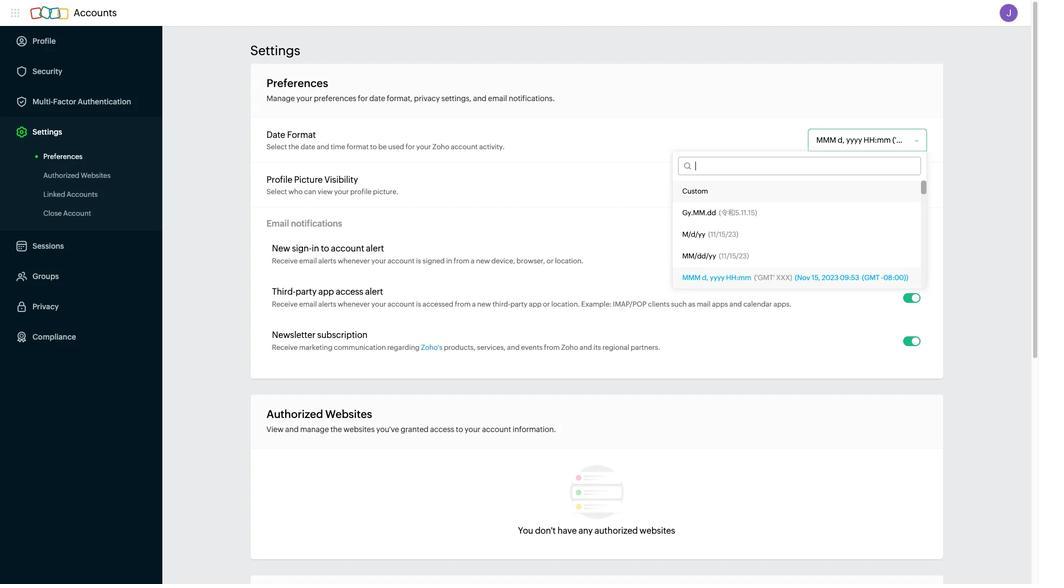 Task type: locate. For each thing, give the bounding box(es) containing it.
1 select from the top
[[267, 143, 287, 151]]

1 vertical spatial is
[[416, 300, 421, 308]]

1 vertical spatial authorized
[[267, 408, 323, 421]]

2 receive from the top
[[272, 300, 298, 308]]

websites left 'you've'
[[344, 425, 375, 434]]

0 vertical spatial receive
[[272, 257, 298, 265]]

0 vertical spatial is
[[416, 257, 421, 265]]

zoho right used
[[432, 143, 449, 151]]

party
[[296, 287, 317, 297], [510, 300, 527, 308]]

1 vertical spatial or
[[543, 300, 550, 308]]

profile up the who
[[267, 175, 292, 185]]

1 vertical spatial preferences
[[43, 153, 82, 161]]

0 vertical spatial location.
[[555, 257, 584, 265]]

or
[[547, 257, 554, 265], [543, 300, 550, 308]]

0 vertical spatial email
[[488, 94, 507, 103]]

1 horizontal spatial settings
[[250, 43, 300, 58]]

for right used
[[406, 143, 415, 151]]

location. left example:
[[551, 300, 580, 308]]

authorized up view
[[267, 408, 323, 421]]

party down browser,
[[510, 300, 527, 308]]

or right browser,
[[547, 257, 554, 265]]

receive email alerts whenever your account is signed in from a new device, browser, or location.
[[272, 257, 584, 265]]

0 horizontal spatial zoho
[[432, 143, 449, 151]]

compliance
[[32, 333, 76, 342]]

newsletter
[[272, 330, 315, 340]]

calendar
[[743, 300, 772, 308]]

and left the its at bottom
[[580, 344, 592, 352]]

1 horizontal spatial to
[[370, 143, 377, 151]]

to right sign-
[[321, 244, 329, 254]]

apps
[[712, 300, 728, 308]]

1 whenever from the top
[[338, 257, 370, 265]]

1 vertical spatial in
[[446, 257, 452, 265]]

d,
[[702, 274, 709, 282]]

2 vertical spatial to
[[456, 425, 463, 434]]

for inside preferences manage your preferences for date format, privacy settings, and email notifications.
[[358, 94, 368, 103]]

account inside date format select the date and time format to be used for your zoho account activity.
[[451, 143, 478, 151]]

your inside date format select the date and time format to be used for your zoho account activity.
[[416, 143, 431, 151]]

new left device,
[[476, 257, 490, 265]]

(11/15/23) for mm/dd/yy (11/15/23)
[[719, 252, 749, 260]]

1 vertical spatial select
[[267, 188, 287, 196]]

1 vertical spatial (11/15/23)
[[719, 252, 749, 260]]

access up subscription
[[336, 287, 363, 297]]

0 vertical spatial to
[[370, 143, 377, 151]]

app right third- at the bottom of the page
[[529, 300, 542, 308]]

and right view
[[285, 425, 299, 434]]

the
[[289, 143, 299, 151], [330, 425, 342, 434]]

1 vertical spatial whenever
[[338, 300, 370, 308]]

alerts down "third-party app access alert" in the left of the page
[[318, 300, 336, 308]]

gy.mm.dd
[[682, 209, 716, 217]]

and left events
[[507, 344, 520, 352]]

signed
[[423, 257, 445, 265]]

the down format at top
[[289, 143, 299, 151]]

events
[[521, 344, 543, 352]]

receive
[[272, 257, 298, 265], [272, 300, 298, 308], [272, 344, 298, 352]]

or for new sign-in to account alert
[[547, 257, 554, 265]]

0 vertical spatial profile
[[32, 37, 56, 45]]

receive for third-
[[272, 300, 298, 308]]

time
[[331, 143, 345, 151]]

date inside preferences manage your preferences for date format, privacy settings, and email notifications.
[[369, 94, 385, 103]]

browser,
[[517, 257, 545, 265]]

1 is from the top
[[416, 257, 421, 265]]

1 vertical spatial app
[[529, 300, 542, 308]]

2 is from the top
[[416, 300, 421, 308]]

2 vertical spatial email
[[299, 300, 317, 308]]

new left third- at the bottom of the page
[[477, 300, 491, 308]]

1 vertical spatial settings
[[32, 128, 62, 136]]

3 receive from the top
[[272, 344, 298, 352]]

whenever down the new sign-in to account alert
[[338, 257, 370, 265]]

access
[[336, 287, 363, 297], [430, 425, 454, 434]]

receive down new on the left of the page
[[272, 257, 298, 265]]

select inside date format select the date and time format to be used for your zoho account activity.
[[267, 143, 287, 151]]

to left be
[[370, 143, 377, 151]]

1 vertical spatial alerts
[[318, 300, 336, 308]]

1 vertical spatial date
[[301, 143, 315, 151]]

preferences
[[267, 77, 328, 89], [43, 153, 82, 161]]

date down format at top
[[301, 143, 315, 151]]

1 receive from the top
[[272, 257, 298, 265]]

gy.mm.dd (令和5.11.15)
[[682, 209, 757, 217]]

1 horizontal spatial in
[[446, 257, 452, 265]]

0 vertical spatial authorized
[[43, 172, 79, 180]]

account left information.
[[482, 425, 511, 434]]

sign-
[[292, 244, 312, 254]]

websites
[[344, 425, 375, 434], [640, 526, 675, 536]]

email left the notifications.
[[488, 94, 507, 103]]

1 horizontal spatial date
[[369, 94, 385, 103]]

2 select from the top
[[267, 188, 287, 196]]

0 horizontal spatial party
[[296, 287, 317, 297]]

1 vertical spatial email
[[299, 257, 317, 265]]

date
[[267, 130, 285, 140]]

2 horizontal spatial to
[[456, 425, 463, 434]]

1 horizontal spatial party
[[510, 300, 527, 308]]

1 horizontal spatial access
[[430, 425, 454, 434]]

profile for profile
[[32, 37, 56, 45]]

authorized inside authorized websites view and manage the websites you've granted access to your account information.
[[267, 408, 323, 421]]

subscription
[[317, 330, 368, 340]]

0 horizontal spatial access
[[336, 287, 363, 297]]

zoho inside date format select the date and time format to be used for your zoho account activity.
[[432, 143, 449, 151]]

0 vertical spatial websites
[[81, 172, 111, 180]]

to right granted
[[456, 425, 463, 434]]

any
[[579, 526, 593, 536]]

email down sign-
[[299, 257, 317, 265]]

websites inside authorized websites view and manage the websites you've granted access to your account information.
[[325, 408, 372, 421]]

0 vertical spatial the
[[289, 143, 299, 151]]

device,
[[491, 257, 515, 265]]

0 vertical spatial (11/15/23)
[[708, 231, 739, 239]]

is
[[416, 257, 421, 265], [416, 300, 421, 308]]

receive down newsletter
[[272, 344, 298, 352]]

preferences for preferences manage your preferences for date format, privacy settings, and email notifications.
[[267, 77, 328, 89]]

0 vertical spatial in
[[312, 244, 319, 254]]

format
[[347, 143, 369, 151]]

websites up linked accounts
[[81, 172, 111, 180]]

mm/dd/yy
[[682, 252, 716, 260]]

account inside authorized websites view and manage the websites you've granted access to your account information.
[[482, 425, 511, 434]]

third-party app access alert
[[272, 287, 383, 297]]

email
[[488, 94, 507, 103], [299, 257, 317, 265], [299, 300, 317, 308]]

alerts for to
[[318, 257, 336, 265]]

alert
[[366, 244, 384, 254], [365, 287, 383, 297]]

websites right authorized
[[640, 526, 675, 536]]

1 vertical spatial for
[[406, 143, 415, 151]]

0 vertical spatial select
[[267, 143, 287, 151]]

1 vertical spatial from
[[455, 300, 471, 308]]

regional
[[603, 344, 629, 352]]

profile up security
[[32, 37, 56, 45]]

settings down multi-
[[32, 128, 62, 136]]

2 whenever from the top
[[338, 300, 370, 308]]

0 vertical spatial from
[[454, 257, 469, 265]]

profile inside profile picture visibility select who can view your profile picture.
[[267, 175, 292, 185]]

1 vertical spatial access
[[430, 425, 454, 434]]

0 vertical spatial date
[[369, 94, 385, 103]]

1 vertical spatial receive
[[272, 300, 298, 308]]

1 horizontal spatial profile
[[267, 175, 292, 185]]

1 horizontal spatial websites
[[325, 408, 372, 421]]

0 vertical spatial whenever
[[338, 257, 370, 265]]

preferences inside preferences manage your preferences for date format, privacy settings, and email notifications.
[[267, 77, 328, 89]]

0 vertical spatial app
[[318, 287, 334, 297]]

zoho left the its at bottom
[[561, 344, 578, 352]]

select left the who
[[267, 188, 287, 196]]

None field
[[808, 129, 915, 151], [808, 174, 915, 196], [808, 129, 915, 151], [808, 174, 915, 196]]

authorized
[[43, 172, 79, 180], [267, 408, 323, 421]]

to
[[370, 143, 377, 151], [321, 244, 329, 254], [456, 425, 463, 434]]

access right granted
[[430, 425, 454, 434]]

0 horizontal spatial date
[[301, 143, 315, 151]]

profile
[[32, 37, 56, 45], [267, 175, 292, 185]]

0 horizontal spatial for
[[358, 94, 368, 103]]

and right settings,
[[473, 94, 487, 103]]

preferences up authorized websites
[[43, 153, 82, 161]]

your inside profile picture visibility select who can view your profile picture.
[[334, 188, 349, 196]]

1 horizontal spatial the
[[330, 425, 342, 434]]

select
[[267, 143, 287, 151], [267, 188, 287, 196]]

email inside preferences manage your preferences for date format, privacy settings, and email notifications.
[[488, 94, 507, 103]]

2 vertical spatial from
[[544, 344, 560, 352]]

websites up 'manage'
[[325, 408, 372, 421]]

2 alerts from the top
[[318, 300, 336, 308]]

new
[[476, 257, 490, 265], [477, 300, 491, 308]]

marketing
[[299, 344, 333, 352]]

imap/pop
[[613, 300, 647, 308]]

location. right browser,
[[555, 257, 584, 265]]

apps.
[[774, 300, 791, 308]]

zoho's link
[[421, 344, 442, 352]]

1 horizontal spatial zoho
[[561, 344, 578, 352]]

whenever
[[338, 257, 370, 265], [338, 300, 370, 308]]

from
[[454, 257, 469, 265], [455, 300, 471, 308], [544, 344, 560, 352]]

1 vertical spatial to
[[321, 244, 329, 254]]

1 vertical spatial new
[[477, 300, 491, 308]]

or right third- at the bottom of the page
[[543, 300, 550, 308]]

1 alerts from the top
[[318, 257, 336, 265]]

party down sign-
[[296, 287, 317, 297]]

for
[[358, 94, 368, 103], [406, 143, 415, 151]]

newsletter subscription
[[272, 330, 368, 340]]

0 horizontal spatial websites
[[81, 172, 111, 180]]

from right the signed on the top
[[454, 257, 469, 265]]

0 vertical spatial for
[[358, 94, 368, 103]]

1 vertical spatial accounts
[[67, 191, 98, 199]]

close
[[43, 209, 62, 218]]

as
[[688, 300, 695, 308]]

0 vertical spatial a
[[471, 257, 475, 265]]

alerts down the new sign-in to account alert
[[318, 257, 336, 265]]

1 horizontal spatial authorized
[[267, 408, 323, 421]]

date
[[369, 94, 385, 103], [301, 143, 315, 151]]

2 vertical spatial receive
[[272, 344, 298, 352]]

receive down "third-"
[[272, 300, 298, 308]]

app right "third-"
[[318, 287, 334, 297]]

date left format,
[[369, 94, 385, 103]]

accounts
[[74, 7, 117, 18], [67, 191, 98, 199]]

1 horizontal spatial for
[[406, 143, 415, 151]]

from right events
[[544, 344, 560, 352]]

from for services,
[[544, 344, 560, 352]]

1 vertical spatial profile
[[267, 175, 292, 185]]

in
[[312, 244, 319, 254], [446, 257, 452, 265]]

0 horizontal spatial preferences
[[43, 153, 82, 161]]

picture
[[294, 175, 323, 185]]

is left the signed on the top
[[416, 257, 421, 265]]

08:00))
[[883, 274, 908, 282]]

and
[[473, 94, 487, 103], [317, 143, 329, 151], [730, 300, 742, 308], [507, 344, 520, 352], [580, 344, 592, 352], [285, 425, 299, 434]]

0 vertical spatial alerts
[[318, 257, 336, 265]]

to inside authorized websites view and manage the websites you've granted access to your account information.
[[456, 425, 463, 434]]

0 vertical spatial websites
[[344, 425, 375, 434]]

have
[[558, 526, 577, 536]]

0 vertical spatial zoho
[[432, 143, 449, 151]]

account left the signed on the top
[[388, 257, 415, 265]]

select down date
[[267, 143, 287, 151]]

in right the signed on the top
[[446, 257, 452, 265]]

preferences up manage
[[267, 77, 328, 89]]

zoho
[[432, 143, 449, 151], [561, 344, 578, 352]]

email notifications
[[267, 219, 342, 229]]

0 horizontal spatial authorized
[[43, 172, 79, 180]]

your inside authorized websites view and manage the websites you've granted access to your account information.
[[465, 425, 481, 434]]

(11/15/23) up hh:mm
[[719, 252, 749, 260]]

in down the notifications
[[312, 244, 319, 254]]

and left time on the top left of page
[[317, 143, 329, 151]]

format
[[287, 130, 316, 140]]

0 vertical spatial access
[[336, 287, 363, 297]]

from right accessed at left
[[455, 300, 471, 308]]

1 vertical spatial location.
[[551, 300, 580, 308]]

date format select the date and time format to be used for your zoho account activity.
[[267, 130, 505, 151]]

can
[[304, 188, 316, 196]]

a left device,
[[471, 257, 475, 265]]

access inside authorized websites view and manage the websites you've granted access to your account information.
[[430, 425, 454, 434]]

settings up manage
[[250, 43, 300, 58]]

preferences for preferences
[[43, 153, 82, 161]]

0 vertical spatial preferences
[[267, 77, 328, 89]]

email
[[267, 219, 289, 229]]

your
[[296, 94, 312, 103], [416, 143, 431, 151], [334, 188, 349, 196], [371, 257, 386, 265], [371, 300, 386, 308], [465, 425, 481, 434]]

linked
[[43, 191, 65, 199]]

email for new sign-in to account alert
[[299, 257, 317, 265]]

0 horizontal spatial websites
[[344, 425, 375, 434]]

location.
[[555, 257, 584, 265], [551, 300, 580, 308]]

(11/15/23) down gy.mm.dd (令和5.11.15)
[[708, 231, 739, 239]]

example:
[[581, 300, 612, 308]]

manage
[[267, 94, 295, 103]]

1 horizontal spatial app
[[529, 300, 542, 308]]

0 vertical spatial or
[[547, 257, 554, 265]]

is left accessed at left
[[416, 300, 421, 308]]

0 horizontal spatial profile
[[32, 37, 56, 45]]

0 horizontal spatial the
[[289, 143, 299, 151]]

the right 'manage'
[[330, 425, 342, 434]]

for right preferences
[[358, 94, 368, 103]]

date inside date format select the date and time format to be used for your zoho account activity.
[[301, 143, 315, 151]]

who
[[289, 188, 303, 196]]

authorized up the linked
[[43, 172, 79, 180]]

0 vertical spatial alert
[[366, 244, 384, 254]]

from for is
[[454, 257, 469, 265]]

0 vertical spatial new
[[476, 257, 490, 265]]

whenever down "third-party app access alert" in the left of the page
[[338, 300, 370, 308]]

and inside date format select the date and time format to be used for your zoho account activity.
[[317, 143, 329, 151]]

1 horizontal spatial preferences
[[267, 77, 328, 89]]

1 vertical spatial websites
[[325, 408, 372, 421]]

email down "third-party app access alert" in the left of the page
[[299, 300, 317, 308]]

1 vertical spatial websites
[[640, 526, 675, 536]]

a left third- at the bottom of the page
[[472, 300, 476, 308]]

receive email alerts whenever your account is accessed from a new third-party app or location. example: imap/pop clients such as mail apps and calendar apps.
[[272, 300, 791, 308]]

1 vertical spatial the
[[330, 425, 342, 434]]

15,
[[812, 274, 820, 282]]

account left activity.
[[451, 143, 478, 151]]



Task type: vqa. For each thing, say whether or not it's contained in the screenshot.
Display
no



Task type: describe. For each thing, give the bounding box(es) containing it.
Search... field
[[691, 157, 920, 175]]

the inside authorized websites view and manage the websites you've granted access to your account information.
[[330, 425, 342, 434]]

custom
[[682, 187, 708, 195]]

hh:mm
[[726, 274, 751, 282]]

new sign-in to account alert
[[272, 244, 384, 254]]

m/d/yy
[[682, 231, 706, 239]]

alerts for access
[[318, 300, 336, 308]]

for inside date format select the date and time format to be used for your zoho account activity.
[[406, 143, 415, 151]]

security
[[32, 67, 62, 76]]

linked accounts
[[43, 191, 98, 199]]

websites for authorized websites view and manage the websites you've granted access to your account information.
[[325, 408, 372, 421]]

regarding
[[387, 344, 420, 352]]

1 vertical spatial alert
[[365, 287, 383, 297]]

format,
[[387, 94, 413, 103]]

account left accessed at left
[[388, 300, 415, 308]]

authorized
[[595, 526, 638, 536]]

authentication
[[78, 97, 131, 106]]

be
[[378, 143, 387, 151]]

multi-
[[32, 97, 53, 106]]

communication
[[334, 344, 386, 352]]

receive for new
[[272, 257, 298, 265]]

privacy
[[32, 303, 59, 311]]

to inside date format select the date and time format to be used for your zoho account activity.
[[370, 143, 377, 151]]

accessed
[[423, 300, 453, 308]]

you've
[[376, 425, 399, 434]]

activity.
[[479, 143, 505, 151]]

email for third-party app access alert
[[299, 300, 317, 308]]

0 horizontal spatial to
[[321, 244, 329, 254]]

account down the notifications
[[331, 244, 364, 254]]

such
[[671, 300, 687, 308]]

2023
[[822, 274, 839, 282]]

whenever for alert
[[338, 300, 370, 308]]

notifications.
[[509, 94, 555, 103]]

authorized websites view and manage the websites you've granted access to your account information.
[[267, 408, 556, 434]]

1 vertical spatial a
[[472, 300, 476, 308]]

your inside preferences manage your preferences for date format, privacy settings, and email notifications.
[[296, 94, 312, 103]]

profile for profile picture visibility select who can view your profile picture.
[[267, 175, 292, 185]]

zoho's
[[421, 344, 442, 352]]

profile picture visibility select who can view your profile picture.
[[267, 175, 398, 196]]

(gmt
[[862, 274, 880, 282]]

location. for new sign-in to account alert
[[555, 257, 584, 265]]

you don't have any authorized websites
[[518, 526, 675, 536]]

0 horizontal spatial app
[[318, 287, 334, 297]]

0 vertical spatial settings
[[250, 43, 300, 58]]

notifications
[[291, 219, 342, 229]]

you
[[518, 526, 533, 536]]

mm/dd/yy (11/15/23)
[[682, 252, 749, 260]]

information.
[[513, 425, 556, 434]]

manage
[[300, 425, 329, 434]]

authorized for authorized websites
[[43, 172, 79, 180]]

is for new sign-in to account alert
[[416, 257, 421, 265]]

account
[[63, 209, 91, 218]]

or for third-party app access alert
[[543, 300, 550, 308]]

and inside authorized websites view and manage the websites you've granted access to your account information.
[[285, 425, 299, 434]]

third-
[[493, 300, 510, 308]]

close account
[[43, 209, 91, 218]]

websites inside authorized websites view and manage the websites you've granted access to your account information.
[[344, 425, 375, 434]]

location. for third-party app access alert
[[551, 300, 580, 308]]

privacy
[[414, 94, 440, 103]]

whenever for account
[[338, 257, 370, 265]]

factor
[[53, 97, 76, 106]]

mmm
[[682, 274, 701, 282]]

(令和5.11.15)
[[719, 209, 757, 217]]

authorized for authorized websites view and manage the websites you've granted access to your account information.
[[267, 408, 323, 421]]

-
[[881, 274, 883, 282]]

settings,
[[441, 94, 472, 103]]

services,
[[477, 344, 506, 352]]

sessions
[[32, 242, 64, 251]]

preferences manage your preferences for date format, privacy settings, and email notifications.
[[267, 77, 555, 103]]

m/d/yy (11/15/23)
[[682, 231, 739, 239]]

1 vertical spatial party
[[510, 300, 527, 308]]

is for third-party app access alert
[[416, 300, 421, 308]]

yyyy
[[710, 274, 725, 282]]

(nov
[[795, 274, 810, 282]]

and right the apps
[[730, 300, 742, 308]]

('gmt'
[[754, 274, 775, 282]]

0 horizontal spatial in
[[312, 244, 319, 254]]

mail
[[697, 300, 711, 308]]

authorized websites
[[43, 172, 111, 180]]

new
[[272, 244, 290, 254]]

xxx)
[[776, 274, 792, 282]]

visibility
[[325, 175, 358, 185]]

its
[[594, 344, 601, 352]]

0 horizontal spatial settings
[[32, 128, 62, 136]]

websites for authorized websites
[[81, 172, 111, 180]]

profile
[[350, 188, 372, 196]]

clients
[[648, 300, 670, 308]]

0 vertical spatial accounts
[[74, 7, 117, 18]]

(11/15/23) for m/d/yy (11/15/23)
[[708, 231, 739, 239]]

view
[[267, 425, 284, 434]]

third-
[[272, 287, 296, 297]]

the inside date format select the date and time format to be used for your zoho account activity.
[[289, 143, 299, 151]]

don't
[[535, 526, 556, 536]]

products,
[[444, 344, 476, 352]]

picture.
[[373, 188, 398, 196]]

1 vertical spatial zoho
[[561, 344, 578, 352]]

09:53
[[840, 274, 859, 282]]

1 horizontal spatial websites
[[640, 526, 675, 536]]

mmm d, yyyy hh:mm ('gmt' xxx) (nov 15, 2023 09:53 (gmt -08:00))
[[682, 274, 908, 282]]

0 vertical spatial party
[[296, 287, 317, 297]]

and inside preferences manage your preferences for date format, privacy settings, and email notifications.
[[473, 94, 487, 103]]

receive marketing communication regarding zoho's products, services, and events from zoho and its regional partners.
[[272, 344, 660, 352]]

select inside profile picture visibility select who can view your profile picture.
[[267, 188, 287, 196]]

view
[[318, 188, 333, 196]]

granted
[[401, 425, 429, 434]]

groups
[[32, 272, 59, 281]]

used
[[388, 143, 404, 151]]



